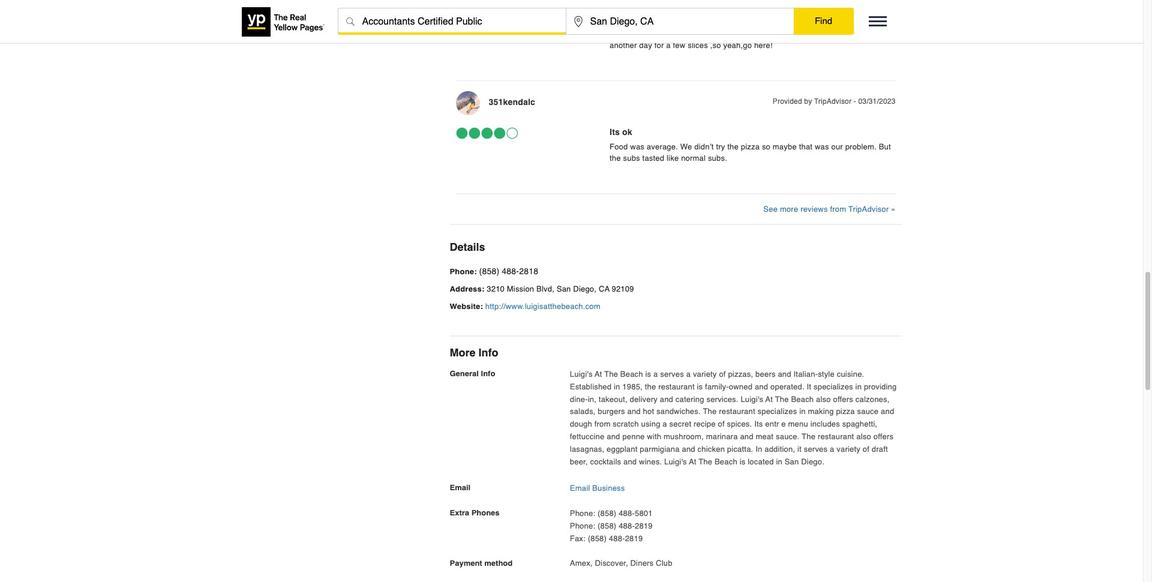 Task type: vqa. For each thing, say whether or not it's contained in the screenshot.
the for
yes



Task type: locate. For each thing, give the bounding box(es) containing it.
parmigiana
[[640, 445, 680, 454]]

in down addition,
[[776, 457, 783, 466]]

0 horizontal spatial specializes
[[758, 407, 797, 416]]

specializes down cuisine. on the right of the page
[[814, 382, 854, 391]]

eggplant
[[607, 445, 638, 454]]

provided by tripadvisor - 03/31/2023
[[773, 97, 896, 106]]

specializes up entr
[[758, 407, 797, 416]]

yeah,go
[[724, 41, 752, 50]]

(858) up discover,
[[598, 522, 617, 531]]

tripadvisor
[[815, 97, 852, 106], [849, 205, 889, 214]]

the
[[605, 370, 618, 379], [775, 395, 789, 404], [703, 407, 717, 416], [802, 432, 816, 441], [699, 457, 713, 466]]

cuisine.
[[837, 370, 865, 379]]

luigi's
[[570, 370, 593, 379], [741, 395, 764, 404], [665, 457, 687, 466]]

secret
[[670, 420, 692, 429]]

san right blvd,
[[557, 285, 571, 294]]

1 vertical spatial at
[[766, 395, 773, 404]]

and down the eggplant
[[624, 457, 637, 466]]

0 vertical spatial variety
[[693, 370, 717, 379]]

from inside luigi's at the beach is a serves a variety of pizzas, beers and italian-style cuisine. established in 1985, the restaurant is family-owned and operated. it specializes in providing dine-in, takeout, delivery and catering services. luigi's at the beach also offers calzones, salads, burgers and hot sandwiches. the restaurant specializes in making pizza sauce and dough from scratch using a secret recipe of spices. its entr e menu includes spaghetti, fettuccine and penne with mushroom, marinara and meat sauce. the restaurant also offers lasagnas, eggplant parmigiana and chicken picatta. in addition, it serves a variety of draft beer, cocktails and wines. luigi's at the beach is located in san diego.
[[595, 420, 611, 429]]

here!
[[649, 14, 671, 24]]

1 horizontal spatial its
[[755, 420, 763, 429]]

the
[[728, 142, 739, 151], [610, 154, 621, 163], [645, 382, 656, 391]]

1 vertical spatial from
[[595, 420, 611, 429]]

1 vertical spatial variety
[[837, 445, 861, 454]]

1 horizontal spatial we
[[799, 29, 811, 38]]

we inside its ok food was average. we didn't try the pizza so maybe that was our problem. but the subs tasted like normal subs.
[[681, 142, 692, 151]]

variety up the family-
[[693, 370, 717, 379]]

is up catering
[[697, 382, 703, 391]]

phone:
[[450, 267, 477, 276], [570, 509, 596, 518], [570, 522, 596, 531]]

1 horizontal spatial beach
[[715, 457, 738, 466]]

style up slices
[[684, 29, 701, 38]]

tripadvisor left - at the top right of page
[[815, 97, 852, 106]]

1 horizontal spatial restaurant
[[719, 407, 756, 416]]

offers up draft
[[874, 432, 894, 441]]

restaurant up spices.
[[719, 407, 756, 416]]

sandwiches.
[[657, 407, 701, 416]]

0 horizontal spatial beach
[[621, 370, 643, 379]]

0 vertical spatial offers
[[834, 395, 854, 404]]

restaurant down includes
[[818, 432, 854, 441]]

san down it
[[785, 457, 799, 466]]

serves up diego.
[[804, 445, 828, 454]]

2 horizontal spatial the
[[728, 142, 739, 151]]

offers up making
[[834, 395, 854, 404]]

03/31/2023
[[859, 97, 896, 106]]

its left 'ok'
[[610, 127, 620, 137]]

dine-
[[570, 395, 588, 404]]

2 vertical spatial beach
[[715, 457, 738, 466]]

luigi's down parmigiana
[[665, 457, 687, 466]]

lasagnas,
[[570, 445, 605, 454]]

0 vertical spatial style
[[684, 29, 701, 38]]

amex,
[[570, 559, 593, 568]]

owned
[[729, 382, 753, 391]]

calzones,
[[856, 395, 890, 404]]

0 horizontal spatial from
[[595, 420, 611, 429]]

1 vertical spatial offers
[[874, 432, 894, 441]]

it
[[798, 445, 802, 454]]

and
[[778, 370, 792, 379], [755, 382, 769, 391], [660, 395, 674, 404], [628, 407, 641, 416], [881, 407, 895, 416], [607, 432, 620, 441], [740, 432, 754, 441], [682, 445, 696, 454], [624, 457, 637, 466]]

0 vertical spatial phone:
[[450, 267, 477, 276]]

penne
[[623, 432, 645, 441]]

email down beer,
[[570, 484, 590, 493]]

dough
[[570, 420, 592, 429]]

(858) right the fax:
[[588, 534, 607, 543]]

0 vertical spatial from
[[830, 205, 847, 214]]

phone: inside phone: (858) 488-2818
[[450, 267, 477, 276]]

0 vertical spatial san
[[557, 285, 571, 294]]

style inside "yeah, go here! a most excellent ny style pie! highly recommended! we even went back another day for a few slices ,so yeah,go here!"
[[684, 29, 701, 38]]

our
[[832, 142, 843, 151]]

at
[[595, 370, 602, 379], [766, 395, 773, 404], [689, 457, 697, 466]]

and up operated. at the right
[[778, 370, 792, 379]]

1 horizontal spatial was
[[815, 142, 829, 151]]

0 vertical spatial 2819
[[635, 522, 653, 531]]

2 horizontal spatial at
[[766, 395, 773, 404]]

0 horizontal spatial email
[[450, 483, 471, 492]]

0 horizontal spatial serves
[[661, 370, 684, 379]]

1 vertical spatial its
[[755, 420, 763, 429]]

from right reviews
[[830, 205, 847, 214]]

0 horizontal spatial san
[[557, 285, 571, 294]]

a down includes
[[830, 445, 835, 454]]

style left cuisine. on the right of the page
[[818, 370, 835, 379]]

was up subs
[[630, 142, 645, 151]]

1 vertical spatial phone:
[[570, 509, 596, 518]]

san inside luigi's at the beach is a serves a variety of pizzas, beers and italian-style cuisine. established in 1985, the restaurant is family-owned and operated. it specializes in providing dine-in, takeout, delivery and catering services. luigi's at the beach also offers calzones, salads, burgers and hot sandwiches. the restaurant specializes in making pizza sauce and dough from scratch using a secret recipe of spices. its entr e menu includes spaghetti, fettuccine and penne with mushroom, marinara and meat sauce. the restaurant also offers lasagnas, eggplant parmigiana and chicken picatta. in addition, it serves a variety of draft beer, cocktails and wines. luigi's at the beach is located in san diego.
[[785, 457, 799, 466]]

the right try
[[728, 142, 739, 151]]

of up the family-
[[719, 370, 726, 379]]

2819 up the diners
[[625, 534, 643, 543]]

variety
[[693, 370, 717, 379], [837, 445, 861, 454]]

0 vertical spatial tripadvisor
[[815, 97, 852, 106]]

go
[[635, 14, 647, 24]]

is up delivery
[[646, 370, 652, 379]]

2 vertical spatial at
[[689, 457, 697, 466]]

0 vertical spatial luigi's
[[570, 370, 593, 379]]

from
[[830, 205, 847, 214], [595, 420, 611, 429]]

we up normal
[[681, 142, 692, 151]]

1 horizontal spatial variety
[[837, 445, 861, 454]]

its
[[610, 127, 620, 137], [755, 420, 763, 429]]

wines.
[[639, 457, 662, 466]]

0 horizontal spatial also
[[816, 395, 831, 404]]

info
[[479, 346, 499, 359], [481, 369, 495, 378]]

subs
[[623, 154, 640, 163]]

and left hot
[[628, 407, 641, 416]]

diners
[[631, 559, 654, 568]]

serves up catering
[[661, 370, 684, 379]]

located
[[748, 457, 774, 466]]

find
[[815, 16, 833, 26]]

2 vertical spatial the
[[645, 382, 656, 391]]

1 vertical spatial info
[[481, 369, 495, 378]]

2 was from the left
[[815, 142, 829, 151]]

luigi's down owned
[[741, 395, 764, 404]]

at down mushroom,
[[689, 457, 697, 466]]

see
[[764, 205, 778, 214]]

restaurant
[[659, 382, 695, 391], [719, 407, 756, 416], [818, 432, 854, 441]]

0 horizontal spatial pizza
[[741, 142, 760, 151]]

2 vertical spatial is
[[740, 457, 746, 466]]

services.
[[707, 395, 739, 404]]

more
[[450, 346, 476, 359]]

0 vertical spatial beach
[[621, 370, 643, 379]]

0 horizontal spatial style
[[684, 29, 701, 38]]

beer,
[[570, 457, 588, 466]]

1 vertical spatial also
[[857, 432, 872, 441]]

at up established
[[595, 370, 602, 379]]

blvd,
[[537, 285, 555, 294]]

0 horizontal spatial we
[[681, 142, 692, 151]]

1 horizontal spatial email
[[570, 484, 590, 493]]

scratch
[[613, 420, 639, 429]]

1 vertical spatial we
[[681, 142, 692, 151]]

pizza up spaghetti,
[[836, 407, 855, 416]]

1 vertical spatial the
[[610, 154, 621, 163]]

at down operated. at the right
[[766, 395, 773, 404]]

from down burgers
[[595, 420, 611, 429]]

variety down spaghetti,
[[837, 445, 861, 454]]

0 vertical spatial info
[[479, 346, 499, 359]]

beers
[[756, 370, 776, 379]]

e
[[782, 420, 786, 429]]

1 horizontal spatial at
[[689, 457, 697, 466]]

1 horizontal spatial the
[[645, 382, 656, 391]]

beach up 1985,
[[621, 370, 643, 379]]

0 vertical spatial specializes
[[814, 382, 854, 391]]

the up delivery
[[645, 382, 656, 391]]

1 horizontal spatial specializes
[[814, 382, 854, 391]]

1 horizontal spatial san
[[785, 457, 799, 466]]

the inside luigi's at the beach is a serves a variety of pizzas, beers and italian-style cuisine. established in 1985, the restaurant is family-owned and operated. it specializes in providing dine-in, takeout, delivery and catering services. luigi's at the beach also offers calzones, salads, burgers and hot sandwiches. the restaurant specializes in making pizza sauce and dough from scratch using a secret recipe of spices. its entr e menu includes spaghetti, fettuccine and penne with mushroom, marinara and meat sauce. the restaurant also offers lasagnas, eggplant parmigiana and chicken picatta. in addition, it serves a variety of draft beer, cocktails and wines. luigi's at the beach is located in san diego.
[[645, 382, 656, 391]]

established
[[570, 382, 612, 391]]

delivery
[[630, 395, 658, 404]]

488- down the business
[[619, 509, 635, 518]]

subs.
[[708, 154, 728, 163]]

was left "our"
[[815, 142, 829, 151]]

pizza
[[741, 142, 760, 151], [836, 407, 855, 416]]

mushroom,
[[664, 432, 704, 441]]

in,
[[588, 395, 597, 404]]

also down spaghetti,
[[857, 432, 872, 441]]

1 vertical spatial luigi's
[[741, 395, 764, 404]]

a right for
[[667, 41, 671, 50]]

also up making
[[816, 395, 831, 404]]

and up sandwiches. on the right of the page
[[660, 395, 674, 404]]

extra phones
[[450, 509, 500, 518]]

1 horizontal spatial from
[[830, 205, 847, 214]]

the down operated. at the right
[[775, 395, 789, 404]]

1 vertical spatial serves
[[804, 445, 828, 454]]

specializes
[[814, 382, 854, 391], [758, 407, 797, 416]]

burgers
[[598, 407, 625, 416]]

method
[[485, 559, 513, 568]]

0 horizontal spatial its
[[610, 127, 620, 137]]

0 horizontal spatial was
[[630, 142, 645, 151]]

style inside luigi's at the beach is a serves a variety of pizzas, beers and italian-style cuisine. established in 1985, the restaurant is family-owned and operated. it specializes in providing dine-in, takeout, delivery and catering services. luigi's at the beach also offers calzones, salads, burgers and hot sandwiches. the restaurant specializes in making pizza sauce and dough from scratch using a secret recipe of spices. its entr e menu includes spaghetti, fettuccine and penne with mushroom, marinara and meat sauce. the restaurant also offers lasagnas, eggplant parmigiana and chicken picatta. in addition, it serves a variety of draft beer, cocktails and wines. luigi's at the beach is located in san diego.
[[818, 370, 835, 379]]

0 vertical spatial at
[[595, 370, 602, 379]]

info right general
[[481, 369, 495, 378]]

serves
[[661, 370, 684, 379], [804, 445, 828, 454]]

restaurant up catering
[[659, 382, 695, 391]]

2 vertical spatial of
[[863, 445, 870, 454]]

of up marinara
[[718, 420, 725, 429]]

of
[[719, 370, 726, 379], [718, 420, 725, 429], [863, 445, 870, 454]]

1 vertical spatial pizza
[[836, 407, 855, 416]]

info right more
[[479, 346, 499, 359]]

luigi's up established
[[570, 370, 593, 379]]

0 vertical spatial its
[[610, 127, 620, 137]]

0 horizontal spatial restaurant
[[659, 382, 695, 391]]

1 vertical spatial style
[[818, 370, 835, 379]]

1 horizontal spatial is
[[697, 382, 703, 391]]

we inside "yeah, go here! a most excellent ny style pie! highly recommended! we even went back another day for a few slices ,so yeah,go here!"
[[799, 29, 811, 38]]

in
[[614, 382, 620, 391], [856, 382, 862, 391], [800, 407, 806, 416], [776, 457, 783, 466]]

tripadvisor left »
[[849, 205, 889, 214]]

we left 'even'
[[799, 29, 811, 38]]

488- up the amex, discover, diners club
[[609, 534, 625, 543]]

the down food
[[610, 154, 621, 163]]

0 vertical spatial pizza
[[741, 142, 760, 151]]

spices.
[[727, 420, 752, 429]]

beach down picatta.
[[715, 457, 738, 466]]

0 vertical spatial is
[[646, 370, 652, 379]]

2819 down the 5801
[[635, 522, 653, 531]]

1 horizontal spatial also
[[857, 432, 872, 441]]

488- up mission
[[502, 267, 519, 276]]

info for more info
[[479, 346, 499, 359]]

email up extra
[[450, 483, 471, 492]]

0 vertical spatial we
[[799, 29, 811, 38]]

1985,
[[623, 382, 643, 391]]

2 horizontal spatial beach
[[791, 395, 814, 404]]

pizza left the so
[[741, 142, 760, 151]]

of left draft
[[863, 445, 870, 454]]

1 horizontal spatial style
[[818, 370, 835, 379]]

0 vertical spatial also
[[816, 395, 831, 404]]

entr
[[766, 420, 780, 429]]

style
[[684, 29, 701, 38], [818, 370, 835, 379]]

2 horizontal spatial restaurant
[[818, 432, 854, 441]]

0 vertical spatial restaurant
[[659, 382, 695, 391]]

its left entr
[[755, 420, 763, 429]]

sauce.
[[776, 432, 800, 441]]

1 horizontal spatial pizza
[[836, 407, 855, 416]]

general
[[450, 369, 479, 378]]

0 horizontal spatial is
[[646, 370, 652, 379]]

1 vertical spatial san
[[785, 457, 799, 466]]

1 vertical spatial is
[[697, 382, 703, 391]]

is down picatta.
[[740, 457, 746, 466]]

beach down it
[[791, 395, 814, 404]]

2819
[[635, 522, 653, 531], [625, 534, 643, 543]]

1 horizontal spatial luigi's
[[665, 457, 687, 466]]

pizza inside luigi's at the beach is a serves a variety of pizzas, beers and italian-style cuisine. established in 1985, the restaurant is family-owned and operated. it specializes in providing dine-in, takeout, delivery and catering services. luigi's at the beach also offers calzones, salads, burgers and hot sandwiches. the restaurant specializes in making pizza sauce and dough from scratch using a secret recipe of spices. its entr e menu includes spaghetti, fettuccine and penne with mushroom, marinara and meat sauce. the restaurant also offers lasagnas, eggplant parmigiana and chicken picatta. in addition, it serves a variety of draft beer, cocktails and wines. luigi's at the beach is located in san diego.
[[836, 407, 855, 416]]

also
[[816, 395, 831, 404], [857, 432, 872, 441]]

mission
[[507, 285, 534, 294]]

hot
[[643, 407, 654, 416]]

1 was from the left
[[630, 142, 645, 151]]

its ok food was average. we didn't try the pizza so maybe that was our problem. but the subs tasted like normal subs.
[[610, 127, 891, 163]]

its inside its ok food was average. we didn't try the pizza so maybe that was our problem. but the subs tasted like normal subs.
[[610, 127, 620, 137]]

maybe
[[773, 142, 797, 151]]



Task type: describe. For each thing, give the bounding box(es) containing it.
a right using
[[663, 420, 667, 429]]

the up established
[[605, 370, 618, 379]]

discover,
[[595, 559, 628, 568]]

and up the eggplant
[[607, 432, 620, 441]]

general info
[[450, 369, 495, 378]]

in
[[756, 445, 763, 454]]

providing
[[864, 382, 897, 391]]

see more reviews from tripadvisor » link
[[456, 193, 896, 224]]

average.
[[647, 142, 678, 151]]

and down calzones,
[[881, 407, 895, 416]]

488- down the 5801
[[619, 522, 635, 531]]

and up picatta.
[[740, 432, 754, 441]]

2 vertical spatial luigi's
[[665, 457, 687, 466]]

2818
[[519, 267, 539, 276]]

-
[[854, 97, 857, 106]]

chicken
[[698, 445, 725, 454]]

the down chicken
[[699, 457, 713, 466]]

ny
[[671, 29, 682, 38]]

provided
[[773, 97, 802, 106]]

0 horizontal spatial the
[[610, 154, 621, 163]]

email for email
[[450, 483, 471, 492]]

business
[[593, 484, 625, 493]]

0 horizontal spatial luigi's
[[570, 370, 593, 379]]

in down cuisine. on the right of the page
[[856, 382, 862, 391]]

1 vertical spatial tripadvisor
[[849, 205, 889, 214]]

a up delivery
[[654, 370, 658, 379]]

day
[[640, 41, 652, 50]]

a
[[610, 29, 615, 38]]

club
[[656, 559, 673, 568]]

problem.
[[846, 142, 877, 151]]

the real yellow pages logo image
[[242, 7, 326, 36]]

1 vertical spatial beach
[[791, 395, 814, 404]]

addition,
[[765, 445, 796, 454]]

with
[[647, 432, 662, 441]]

»
[[891, 205, 896, 214]]

sauce
[[858, 407, 879, 416]]

but
[[879, 142, 891, 151]]

Where? text field
[[566, 8, 794, 35]]

phone: (858) 488-2818
[[450, 267, 539, 276]]

email business link
[[570, 484, 625, 493]]

food
[[610, 142, 628, 151]]

extra
[[450, 509, 469, 518]]

menu
[[789, 420, 809, 429]]

details
[[450, 241, 485, 253]]

slices
[[688, 41, 708, 50]]

draft
[[872, 445, 888, 454]]

salads,
[[570, 407, 596, 416]]

fax:
[[570, 534, 586, 543]]

like
[[667, 154, 679, 163]]

website:
[[450, 302, 483, 311]]

address:
[[450, 285, 485, 294]]

info for general info
[[481, 369, 495, 378]]

1 vertical spatial 2819
[[625, 534, 643, 543]]

2 vertical spatial phone:
[[570, 522, 596, 531]]

meat
[[756, 432, 774, 441]]

here!
[[755, 41, 773, 50]]

phones
[[472, 509, 500, 518]]

(858) up '3210' on the left
[[479, 267, 500, 276]]

ca
[[599, 285, 610, 294]]

fettuccine
[[570, 432, 605, 441]]

marinara
[[706, 432, 738, 441]]

1 horizontal spatial serves
[[804, 445, 828, 454]]

try
[[716, 142, 725, 151]]

phone: for 2818
[[450, 267, 477, 276]]

2 horizontal spatial is
[[740, 457, 746, 466]]

its inside luigi's at the beach is a serves a variety of pizzas, beers and italian-style cuisine. established in 1985, the restaurant is family-owned and operated. it specializes in providing dine-in, takeout, delivery and catering services. luigi's at the beach also offers calzones, salads, burgers and hot sandwiches. the restaurant specializes in making pizza sauce and dough from scratch using a secret recipe of spices. its entr e menu includes spaghetti, fettuccine and penne with mushroom, marinara and meat sauce. the restaurant also offers lasagnas, eggplant parmigiana and chicken picatta. in addition, it serves a variety of draft beer, cocktails and wines. luigi's at the beach is located in san diego.
[[755, 420, 763, 429]]

email for email business
[[570, 484, 590, 493]]

http://www.luigisatthebeach.com link
[[486, 302, 601, 311]]

yeah, go here! a most excellent ny style pie! highly recommended! we even went back another day for a few slices ,so yeah,go here!
[[610, 14, 869, 50]]

Find a business text field
[[338, 8, 566, 35]]

ok
[[623, 127, 633, 137]]

excellent
[[637, 29, 669, 38]]

highly
[[718, 29, 741, 38]]

tasted
[[643, 154, 665, 163]]

recommended!
[[743, 29, 797, 38]]

and down the beers
[[755, 382, 769, 391]]

operated.
[[771, 382, 805, 391]]

phone: (858) 488-5801 phone: (858) 488-2819 fax: (858) 488-2819
[[570, 509, 653, 543]]

in up takeout,
[[614, 382, 620, 391]]

pie!
[[703, 29, 716, 38]]

1 vertical spatial of
[[718, 420, 725, 429]]

using
[[641, 420, 661, 429]]

includes
[[811, 420, 840, 429]]

even
[[813, 29, 830, 38]]

0 vertical spatial of
[[719, 370, 726, 379]]

pizza inside its ok food was average. we didn't try the pizza so maybe that was our problem. but the subs tasted like normal subs.
[[741, 142, 760, 151]]

and down mushroom,
[[682, 445, 696, 454]]

2 vertical spatial restaurant
[[818, 432, 854, 441]]

a inside "yeah, go here! a most excellent ny style pie! highly recommended! we even went back another day for a few slices ,so yeah,go here!"
[[667, 41, 671, 50]]

see more reviews from tripadvisor »
[[764, 205, 896, 214]]

that
[[799, 142, 813, 151]]

pizzas,
[[728, 370, 754, 379]]

1 vertical spatial restaurant
[[719, 407, 756, 416]]

0 horizontal spatial offers
[[834, 395, 854, 404]]

in up menu
[[800, 407, 806, 416]]

0 vertical spatial serves
[[661, 370, 684, 379]]

0 vertical spatial the
[[728, 142, 739, 151]]

3210
[[487, 285, 505, 294]]

0 horizontal spatial variety
[[693, 370, 717, 379]]

went
[[833, 29, 850, 38]]

most
[[617, 29, 635, 38]]

reviews
[[801, 205, 828, 214]]

italian-
[[794, 370, 818, 379]]

picatta.
[[727, 445, 754, 454]]

amex, discover, diners club
[[570, 559, 673, 568]]

(858) down the business
[[598, 509, 617, 518]]

by
[[805, 97, 812, 106]]

it
[[807, 382, 812, 391]]

spaghetti,
[[843, 420, 878, 429]]

more
[[780, 205, 799, 214]]

1 vertical spatial specializes
[[758, 407, 797, 416]]

phone: for 5801
[[570, 509, 596, 518]]

yeah,
[[610, 14, 633, 24]]

recipe
[[694, 420, 716, 429]]

5801
[[635, 509, 653, 518]]

the down menu
[[802, 432, 816, 441]]

1 horizontal spatial offers
[[874, 432, 894, 441]]

catering
[[676, 395, 705, 404]]

2 horizontal spatial luigi's
[[741, 395, 764, 404]]

a up catering
[[687, 370, 691, 379]]

so
[[762, 142, 771, 151]]

0 horizontal spatial at
[[595, 370, 602, 379]]

the up recipe
[[703, 407, 717, 416]]

payment
[[450, 559, 482, 568]]

email business
[[570, 484, 625, 493]]



